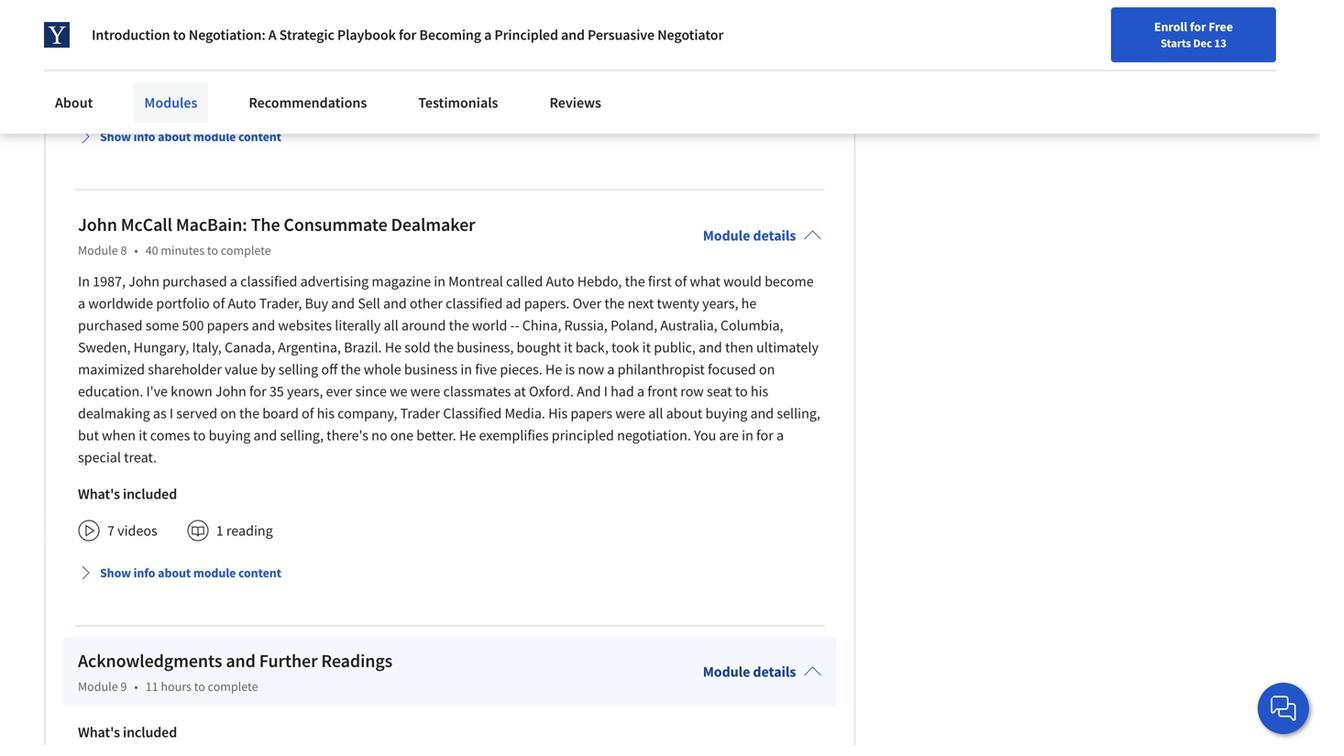 Task type: locate. For each thing, give the bounding box(es) containing it.
0 horizontal spatial about
[[158, 565, 191, 582]]

1 vertical spatial john
[[129, 273, 160, 291]]

to down macbain:
[[207, 242, 218, 259]]

herb up negotiation:
[[275, 0, 305, 8]]

included down 11
[[123, 724, 177, 742]]

classified down montreal
[[446, 295, 503, 313]]

0 vertical spatial videos
[[125, 85, 165, 104]]

all up negotiation.
[[649, 405, 663, 423]]

what's down special
[[78, 485, 120, 504]]

0 vertical spatial details
[[753, 227, 796, 245]]

auto left trader,
[[228, 295, 256, 313]]

9
[[121, 679, 127, 695]]

21
[[107, 85, 122, 104]]

0 horizontal spatial were
[[411, 383, 441, 401]]

auto
[[546, 273, 575, 291], [228, 295, 256, 313]]

complete inside acknowledgments and further readings module 9 • 11 hours to complete
[[208, 679, 258, 695]]

his down ever
[[317, 405, 335, 423]]

yale university image
[[44, 22, 70, 48]]

anything
[[442, 12, 497, 30]]

0 vertical spatial what's
[[78, 485, 120, 504]]

2 horizontal spatial john
[[215, 383, 246, 401]]

philanthropist
[[618, 361, 705, 379]]

enroll for free starts dec 13
[[1155, 18, 1233, 50]]

0 vertical spatial his
[[707, 0, 724, 8]]

0 horizontal spatial herb
[[275, 0, 305, 8]]

introduction
[[92, 26, 170, 44]]

1 vertical spatial in
[[78, 273, 90, 291]]

1 in from the top
[[78, 0, 90, 8]]

1 horizontal spatial about
[[666, 405, 703, 423]]

1 horizontal spatial purchased
[[162, 273, 227, 291]]

module details
[[703, 227, 796, 245], [703, 663, 796, 682]]

0 vertical spatial module details
[[703, 227, 796, 245]]

1 negotiate from the left
[[380, 12, 439, 30]]

are inside in 1987, john purchased a classified advertising magazine in montreal called auto hebdo, the first of what would become a worldwide portfolio of auto trader, buy and sell and other classified ad papers. over the next twenty years, he purchased some 500 papers and websites literally all around the world -- china, russia, poland, australia, columbia, sweden, hungary, italy, canada, argentina, brazil. he sold the business, bought it back, took it public, and then ultimately maximized shareholder value by selling off the whole business in five pieces. he is now a philanthropist focused on education. i've known john for 35 years, ever since we were classmates at oxford. and i had a front row seat to his dealmaking as i served on the board of his company, trader classified media. his papers were all about buying and selling, but when it comes to buying and selling, there's no one better. he exemplifies principled negotiation. you are in for a special treat.
[[719, 427, 739, 445]]

1 horizontal spatial years,
[[703, 295, 739, 313]]

negotiation
[[410, 0, 480, 8]]

are down seat on the right bottom
[[719, 427, 739, 445]]

0 horizontal spatial you
[[328, 12, 350, 30]]

1 vertical spatial details
[[753, 663, 796, 682]]

what's
[[78, 485, 120, 504], [78, 724, 120, 742]]

papers.
[[524, 295, 570, 313]]

0 horizontal spatial we
[[172, 0, 190, 8]]

1 • from the top
[[134, 242, 138, 259]]

purchased up the portfolio
[[162, 273, 227, 291]]

front
[[648, 383, 678, 401]]

by up 35
[[261, 361, 276, 379]]

buy
[[305, 295, 328, 313]]

40
[[146, 242, 158, 259]]

argentina,
[[278, 339, 341, 357]]

to inside "john mccall macbain: the consummate dealmaker module 8 • 40 minutes to complete"
[[207, 242, 218, 259]]

it up treat.
[[139, 427, 147, 445]]

montreal
[[449, 273, 503, 291]]

info about module content element
[[78, 113, 822, 164]]

for
[[1190, 18, 1207, 35], [399, 26, 417, 44], [249, 383, 267, 401], [757, 427, 774, 445]]

portfolio
[[156, 295, 210, 313]]

to right hours
[[194, 679, 205, 695]]

negotiation:
[[189, 26, 266, 44]]

• right 8
[[134, 242, 138, 259]]

1 vertical spatial included
[[123, 724, 177, 742]]

he right insights.
[[782, 0, 798, 8]]

in left the 1987,
[[78, 273, 90, 291]]

about right info
[[158, 565, 191, 582]]

what's down acknowledgments
[[78, 724, 120, 742]]

what's included up the 7 videos on the left bottom of the page
[[78, 485, 177, 504]]

other
[[410, 295, 443, 313]]

1 details from the top
[[753, 227, 796, 245]]

1 horizontal spatial you
[[694, 427, 717, 445]]

0 horizontal spatial auto
[[228, 295, 256, 313]]

about down row
[[666, 405, 703, 423]]

value
[[225, 361, 258, 379]]

his right have
[[707, 0, 724, 8]]

comes
[[150, 427, 190, 445]]

and left further
[[226, 650, 256, 673]]

his inside in this module, we are joined by herb cohen. herb is a negotiation sensei, and we are fortunate to have his insights. he is the author of two classics in negotiation: you can negotiate anything and negotiate this!
[[707, 0, 724, 8]]

0 horizontal spatial i
[[170, 405, 173, 423]]

0 vertical spatial auto
[[546, 273, 575, 291]]

to
[[659, 0, 671, 8], [173, 26, 186, 44], [207, 242, 218, 259], [735, 383, 748, 401], [193, 427, 206, 445], [194, 679, 205, 695]]

is inside in 1987, john purchased a classified advertising magazine in montreal called auto hebdo, the first of what would become a worldwide portfolio of auto trader, buy and sell and other classified ad papers. over the next twenty years, he purchased some 500 papers and websites literally all around the world -- china, russia, poland, australia, columbia, sweden, hungary, italy, canada, argentina, brazil. he sold the business, bought it back, took it public, and then ultimately maximized shareholder value by selling off the whole business in five pieces. he is now a philanthropist focused on education. i've known john for 35 years, ever since we were classmates at oxford. and i had a front row seat to his dealmaking as i served on the board of his company, trader classified media. his papers were all about buying and selling, but when it comes to buying and selling, there's no one better. he exemplifies principled negotiation. you are in for a special treat.
[[565, 361, 575, 379]]

0 horizontal spatial on
[[220, 405, 236, 423]]

recommendations link
[[238, 83, 378, 123]]

and inside acknowledgments and further readings module 9 • 11 hours to complete
[[226, 650, 256, 673]]

negotiation.
[[617, 427, 691, 445]]

1 horizontal spatial his
[[707, 0, 724, 8]]

0 vertical spatial john
[[78, 213, 117, 236]]

0 vertical spatial complete
[[221, 242, 271, 259]]

2 • from the top
[[134, 679, 138, 695]]

education.
[[78, 383, 143, 401]]

2 in from the top
[[78, 273, 90, 291]]

0 vertical spatial you
[[328, 12, 350, 30]]

a
[[268, 26, 277, 44]]

1 module details from the top
[[703, 227, 796, 245]]

1 horizontal spatial auto
[[546, 273, 575, 291]]

a down macbain:
[[230, 273, 238, 291]]

are up this! at the top left
[[576, 0, 595, 8]]

we up principled at the left top of the page
[[555, 0, 573, 8]]

1 vertical spatial selling,
[[280, 427, 324, 445]]

in down 'joined'
[[236, 12, 248, 30]]

by inside in 1987, john purchased a classified advertising magazine in montreal called auto hebdo, the first of what would become a worldwide portfolio of auto trader, buy and sell and other classified ad papers. over the next twenty years, he purchased some 500 papers and websites literally all around the world -- china, russia, poland, australia, columbia, sweden, hungary, italy, canada, argentina, brazil. he sold the business, bought it back, took it public, and then ultimately maximized shareholder value by selling off the whole business in five pieces. he is now a philanthropist focused on education. i've known john for 35 years, ever since we were classmates at oxford. and i had a front row seat to his dealmaking as i served on the board of his company, trader classified media. his papers were all about buying and selling, but when it comes to buying and selling, there's no one better. he exemplifies principled negotiation. you are in for a special treat.
[[261, 361, 276, 379]]

for inside enroll for free starts dec 13
[[1190, 18, 1207, 35]]

brazil.
[[344, 339, 382, 357]]

fortunate
[[598, 0, 656, 8]]

and
[[528, 0, 552, 8], [500, 12, 523, 30], [561, 26, 585, 44], [331, 295, 355, 313], [383, 295, 407, 313], [252, 317, 275, 335], [699, 339, 722, 357], [751, 405, 774, 423], [254, 427, 277, 445], [226, 650, 256, 673]]

were down had
[[616, 405, 646, 423]]

1 horizontal spatial buying
[[706, 405, 748, 423]]

1 horizontal spatial all
[[649, 405, 663, 423]]

to right seat on the right bottom
[[735, 383, 748, 401]]

0 vertical spatial in
[[78, 0, 90, 8]]

the right off
[[341, 361, 361, 379]]

twenty
[[657, 295, 700, 313]]

i
[[604, 383, 608, 401], [170, 405, 173, 423]]

menu item
[[970, 18, 1088, 78]]

what
[[690, 273, 721, 291]]

john left the mccall
[[78, 213, 117, 236]]

negotiate left this! at the top left
[[526, 12, 586, 30]]

0 horizontal spatial purchased
[[78, 317, 143, 335]]

1 vertical spatial about
[[158, 565, 191, 582]]

buying down served
[[209, 427, 251, 445]]

the
[[251, 213, 280, 236]]

1 horizontal spatial is
[[565, 361, 575, 379]]

joined
[[215, 0, 254, 8]]

on right served
[[220, 405, 236, 423]]

0 vertical spatial about
[[666, 405, 703, 423]]

oxford.
[[529, 383, 574, 401]]

it
[[564, 339, 573, 357], [643, 339, 651, 357], [139, 427, 147, 445]]

0 horizontal spatial all
[[384, 317, 399, 335]]

in 1987, john purchased a classified advertising magazine in montreal called auto hebdo, the first of what would become a worldwide portfolio of auto trader, buy and sell and other classified ad papers. over the next twenty years, he purchased some 500 papers and websites literally all around the world -- china, russia, poland, australia, columbia, sweden, hungary, italy, canada, argentina, brazil. he sold the business, bought it back, took it public, and then ultimately maximized shareholder value by selling off the whole business in five pieces. he is now a philanthropist focused on education. i've known john for 35 years, ever since we were classmates at oxford. and i had a front row seat to his dealmaking as i served on the board of his company, trader classified media. his papers were all about buying and selling, but when it comes to buying and selling, there's no one better. he exemplifies principled negotiation. you are in for a special treat.
[[78, 273, 821, 467]]

on
[[759, 361, 775, 379], [220, 405, 236, 423]]

coursera image
[[22, 15, 138, 44]]

in left this
[[78, 0, 90, 8]]

enroll
[[1155, 18, 1188, 35]]

took
[[612, 339, 640, 357]]

0 horizontal spatial papers
[[207, 317, 249, 335]]

buying down seat on the right bottom
[[706, 405, 748, 423]]

to left have
[[659, 0, 671, 8]]

videos for 7 videos
[[118, 522, 158, 540]]

in inside in this module, we are joined by herb cohen. herb is a negotiation sensei, and we are fortunate to have his insights. he is the author of two classics in negotiation: you can negotiate anything and negotiate this!
[[78, 0, 90, 8]]

0 horizontal spatial classified
[[240, 273, 297, 291]]

seat
[[707, 383, 732, 401]]

complete down the on the top
[[221, 242, 271, 259]]

0 horizontal spatial negotiate
[[380, 12, 439, 30]]

minutes
[[161, 242, 205, 259]]

treat.
[[124, 449, 157, 467]]

show
[[100, 565, 131, 582]]

videos right 21
[[125, 85, 165, 104]]

1 vertical spatial complete
[[208, 679, 258, 695]]

john down value in the left of the page
[[215, 383, 246, 401]]

1 vertical spatial papers
[[571, 405, 613, 423]]

1 vertical spatial classified
[[446, 295, 503, 313]]

0 vertical spatial by
[[257, 0, 272, 8]]

0 horizontal spatial buying
[[209, 427, 251, 445]]

1 vertical spatial you
[[694, 427, 717, 445]]

i've
[[146, 383, 168, 401]]

playbook
[[337, 26, 396, 44]]

details
[[753, 227, 796, 245], [753, 663, 796, 682]]

1 vertical spatial •
[[134, 679, 138, 695]]

0 vertical spatial included
[[123, 485, 177, 504]]

complete
[[221, 242, 271, 259], [208, 679, 258, 695]]

1 vertical spatial videos
[[118, 522, 158, 540]]

1 vertical spatial what's
[[78, 724, 120, 742]]

it right the took
[[643, 339, 651, 357]]

auto up papers.
[[546, 273, 575, 291]]

on down "ultimately"
[[759, 361, 775, 379]]

you inside in this module, we are joined by herb cohen. herb is a negotiation sensei, and we are fortunate to have his insights. he is the author of two classics in negotiation: you can negotiate anything and negotiate this!
[[328, 12, 350, 30]]

1 horizontal spatial herb
[[354, 0, 384, 8]]

recommendations
[[249, 94, 367, 112]]

years,
[[703, 295, 739, 313], [287, 383, 323, 401]]

details for john mccall macbain: the consummate dealmaker
[[753, 227, 796, 245]]

in inside in 1987, john purchased a classified advertising magazine in montreal called auto hebdo, the first of what would become a worldwide portfolio of auto trader, buy and sell and other classified ad papers. over the next twenty years, he purchased some 500 papers and websites literally all around the world -- china, russia, poland, australia, columbia, sweden, hungary, italy, canada, argentina, brazil. he sold the business, bought it back, took it public, and then ultimately maximized shareholder value by selling off the whole business in five pieces. he is now a philanthropist focused on education. i've known john for 35 years, ever since we were classmates at oxford. and i had a front row seat to his dealmaking as i served on the board of his company, trader classified media. his papers were all about buying and selling, but when it comes to buying and selling, there's no one better. he exemplifies principled negotiation. you are in for a special treat.
[[78, 273, 90, 291]]

his down focused
[[751, 383, 769, 401]]

0 vertical spatial i
[[604, 383, 608, 401]]

1 herb from the left
[[275, 0, 305, 8]]

1 vertical spatial all
[[649, 405, 663, 423]]

and down sensei,
[[500, 12, 523, 30]]

around
[[402, 317, 446, 335]]

years, down what
[[703, 295, 739, 313]]

a
[[400, 0, 407, 8], [484, 26, 492, 44], [230, 273, 238, 291], [78, 295, 85, 313], [607, 361, 615, 379], [637, 383, 645, 401], [777, 427, 784, 445]]

papers up 'italy,' on the top of page
[[207, 317, 249, 335]]

0 vertical spatial all
[[384, 317, 399, 335]]

1
[[216, 522, 223, 540]]

is right insights.
[[801, 0, 811, 8]]

we down the whole
[[390, 383, 408, 401]]

john up worldwide
[[129, 273, 160, 291]]

in for in this module, we are joined by herb cohen. herb is a negotiation sensei, and we are fortunate to have his insights. he is the author of two classics in negotiation: you can negotiate anything and negotiate this!
[[78, 0, 90, 8]]

you down the cohen.
[[328, 12, 350, 30]]

1 horizontal spatial were
[[616, 405, 646, 423]]

i left had
[[604, 383, 608, 401]]

1 vertical spatial by
[[261, 361, 276, 379]]

no
[[372, 427, 388, 445]]

classified up trader,
[[240, 273, 297, 291]]

complete right hours
[[208, 679, 258, 695]]

papers down and
[[571, 405, 613, 423]]

principled
[[552, 427, 614, 445]]

herb up can
[[354, 0, 384, 8]]

john inside "john mccall macbain: the consummate dealmaker module 8 • 40 minutes to complete"
[[78, 213, 117, 236]]

is left now
[[565, 361, 575, 379]]

module details for acknowledgments and further readings
[[703, 663, 796, 682]]

0 horizontal spatial is
[[387, 0, 397, 8]]

2 vertical spatial john
[[215, 383, 246, 401]]

1 horizontal spatial john
[[129, 273, 160, 291]]

1 vertical spatial what's included
[[78, 724, 177, 742]]

videos right 7
[[118, 522, 158, 540]]

2 - from the left
[[515, 317, 520, 335]]

a up introduction to negotiation: a strategic playbook for becoming a principled and persuasive negotiator
[[400, 0, 407, 8]]

it left "back," at the left
[[564, 339, 573, 357]]

0 vertical spatial papers
[[207, 317, 249, 335]]

1 horizontal spatial classified
[[446, 295, 503, 313]]

he inside in this module, we are joined by herb cohen. herb is a negotiation sensei, and we are fortunate to have his insights. he is the author of two classics in negotiation: you can negotiate anything and negotiate this!
[[782, 0, 798, 8]]

had
[[611, 383, 634, 401]]

• inside acknowledgments and further readings module 9 • 11 hours to complete
[[134, 679, 138, 695]]

show notifications image
[[1107, 23, 1129, 45]]

1 vertical spatial buying
[[209, 427, 251, 445]]

of down the module,
[[145, 12, 158, 30]]

the up business
[[434, 339, 454, 357]]

john mccall macbain: the consummate dealmaker module 8 • 40 minutes to complete
[[78, 213, 476, 259]]

0 vertical spatial what's included
[[78, 485, 177, 504]]

the left board
[[239, 405, 260, 423]]

selling, down board
[[280, 427, 324, 445]]

1 horizontal spatial negotiate
[[526, 12, 586, 30]]

i right as
[[170, 405, 173, 423]]

ultimately
[[757, 339, 819, 357]]

8
[[121, 242, 127, 259]]

negotiate
[[380, 12, 439, 30], [526, 12, 586, 30]]

1 horizontal spatial it
[[564, 339, 573, 357]]

2 horizontal spatial it
[[643, 339, 651, 357]]

the down this
[[78, 12, 98, 30]]

five
[[475, 361, 497, 379]]

he
[[742, 295, 757, 313]]

-
[[510, 317, 515, 335], [515, 317, 520, 335]]

None search field
[[261, 11, 564, 48]]

0 horizontal spatial his
[[317, 405, 335, 423]]

for left 35
[[249, 383, 267, 401]]

0 vertical spatial •
[[134, 242, 138, 259]]

0 horizontal spatial years,
[[287, 383, 323, 401]]

by up negotiation:
[[257, 0, 272, 8]]

module inside "john mccall macbain: the consummate dealmaker module 8 • 40 minutes to complete"
[[78, 242, 118, 259]]

included down treat.
[[123, 485, 177, 504]]

1 vertical spatial his
[[751, 383, 769, 401]]

then
[[725, 339, 754, 357]]

canada,
[[225, 339, 275, 357]]

selling, down "ultimately"
[[777, 405, 821, 423]]

1 horizontal spatial papers
[[571, 405, 613, 423]]

0 vertical spatial buying
[[706, 405, 748, 423]]

you
[[328, 12, 350, 30], [694, 427, 717, 445]]

hungary,
[[134, 339, 189, 357]]

2 horizontal spatial are
[[719, 427, 739, 445]]

1 horizontal spatial on
[[759, 361, 775, 379]]

to inside acknowledgments and further readings module 9 • 11 hours to complete
[[194, 679, 205, 695]]

1 horizontal spatial are
[[576, 0, 595, 8]]

classified
[[443, 405, 502, 423]]

and down board
[[254, 427, 277, 445]]

acknowledgments and further readings module 9 • 11 hours to complete
[[78, 650, 393, 695]]

the left 'world'
[[449, 317, 469, 335]]

are up classics
[[193, 0, 213, 8]]

selling,
[[777, 405, 821, 423], [280, 427, 324, 445]]

1 horizontal spatial we
[[390, 383, 408, 401]]

a inside in this module, we are joined by herb cohen. herb is a negotiation sensei, and we are fortunate to have his insights. he is the author of two classics in negotiation: you can negotiate anything and negotiate this!
[[400, 0, 407, 8]]

2 module details from the top
[[703, 663, 796, 682]]

module inside acknowledgments and further readings module 9 • 11 hours to complete
[[78, 679, 118, 695]]

the up next
[[625, 273, 645, 291]]

were up the trader
[[411, 383, 441, 401]]

you down row
[[694, 427, 717, 445]]

1 vertical spatial module details
[[703, 663, 796, 682]]

module details for john mccall macbain: the consummate dealmaker
[[703, 227, 796, 245]]

2 details from the top
[[753, 663, 796, 682]]

purchased up sweden,
[[78, 317, 143, 335]]

0 vertical spatial selling,
[[777, 405, 821, 423]]

strategic
[[279, 26, 335, 44]]

7
[[107, 522, 115, 540]]

1 vertical spatial years,
[[287, 383, 323, 401]]

better.
[[417, 427, 456, 445]]

all left around
[[384, 317, 399, 335]]

for right playbook
[[399, 26, 417, 44]]

2 horizontal spatial is
[[801, 0, 811, 8]]

herb
[[275, 0, 305, 8], [354, 0, 384, 8]]

reviews link
[[539, 83, 613, 123]]

0 horizontal spatial john
[[78, 213, 117, 236]]

about
[[55, 94, 93, 112]]



Task type: describe. For each thing, give the bounding box(es) containing it.
free
[[1209, 18, 1233, 35]]

2 horizontal spatial his
[[751, 383, 769, 401]]

insights.
[[727, 0, 779, 8]]

and left then
[[699, 339, 722, 357]]

by inside in this module, we are joined by herb cohen. herb is a negotiation sensei, and we are fortunate to have his insights. he is the author of two classics in negotiation: you can negotiate anything and negotiate this!
[[257, 0, 272, 8]]

to inside in this module, we are joined by herb cohen. herb is a negotiation sensei, and we are fortunate to have his insights. he is the author of two classics in negotiation: you can negotiate anything and negotiate this!
[[659, 0, 671, 8]]

1 included from the top
[[123, 485, 177, 504]]

and up principled at the left top of the page
[[528, 0, 552, 8]]

but
[[78, 427, 99, 445]]

at
[[514, 383, 526, 401]]

macbain:
[[176, 213, 247, 236]]

and down advertising
[[331, 295, 355, 313]]

poland,
[[611, 317, 658, 335]]

0 vertical spatial classified
[[240, 273, 297, 291]]

• inside "john mccall macbain: the consummate dealmaker module 8 • 40 minutes to complete"
[[134, 242, 138, 259]]

0 horizontal spatial are
[[193, 0, 213, 8]]

acknowledgments
[[78, 650, 222, 673]]

1 - from the left
[[510, 317, 515, 335]]

in up other
[[434, 273, 446, 291]]

1 vertical spatial purchased
[[78, 317, 143, 335]]

one
[[390, 427, 414, 445]]

13
[[1215, 36, 1227, 50]]

testimonials
[[418, 94, 498, 112]]

show info about module content
[[100, 565, 281, 582]]

0 horizontal spatial it
[[139, 427, 147, 445]]

chat with us image
[[1269, 694, 1299, 724]]

1 what's from the top
[[78, 485, 120, 504]]

2 horizontal spatial we
[[555, 0, 573, 8]]

first
[[648, 273, 672, 291]]

of right first
[[675, 273, 687, 291]]

introduction to negotiation: a strategic playbook for becoming a principled and persuasive negotiator
[[92, 26, 724, 44]]

1 vertical spatial were
[[616, 405, 646, 423]]

we inside in 1987, john purchased a classified advertising magazine in montreal called auto hebdo, the first of what would become a worldwide portfolio of auto trader, buy and sell and other classified ad papers. over the next twenty years, he purchased some 500 papers and websites literally all around the world -- china, russia, poland, australia, columbia, sweden, hungary, italy, canada, argentina, brazil. he sold the business, bought it back, took it public, and then ultimately maximized shareholder value by selling off the whole business in five pieces. he is now a philanthropist focused on education. i've known john for 35 years, ever since we were classmates at oxford. and i had a front row seat to his dealmaking as i served on the board of his company, trader classified media. his papers were all about buying and selling, but when it comes to buying and selling, there's no one better. he exemplifies principled negotiation. you are in for a special treat.
[[390, 383, 408, 401]]

he up the oxford.
[[546, 361, 562, 379]]

2 vertical spatial his
[[317, 405, 335, 423]]

in inside in this module, we are joined by herb cohen. herb is a negotiation sensei, and we are fortunate to have his insights. he is the author of two classics in negotiation: you can negotiate anything and negotiate this!
[[236, 12, 248, 30]]

he down classified
[[459, 427, 476, 445]]

back,
[[576, 339, 609, 357]]

1 horizontal spatial selling,
[[777, 405, 821, 423]]

exemplifies
[[479, 427, 549, 445]]

1 reading
[[216, 522, 273, 540]]

sold
[[405, 339, 431, 357]]

details for acknowledgments and further readings
[[753, 663, 796, 682]]

modules link
[[133, 83, 209, 123]]

1 vertical spatial auto
[[228, 295, 256, 313]]

complete inside "john mccall macbain: the consummate dealmaker module 8 • 40 minutes to complete"
[[221, 242, 271, 259]]

this!
[[589, 12, 619, 30]]

of inside in this module, we are joined by herb cohen. herb is a negotiation sensei, and we are fortunate to have his insights. he is the author of two classics in negotiation: you can negotiate anything and negotiate this!
[[145, 12, 158, 30]]

negotiation:
[[251, 12, 325, 30]]

classmates
[[443, 383, 511, 401]]

ad
[[506, 295, 521, 313]]

some
[[146, 317, 179, 335]]

consummate
[[284, 213, 388, 236]]

in down focused
[[742, 427, 754, 445]]

2 what's from the top
[[78, 724, 120, 742]]

pieces.
[[500, 361, 543, 379]]

websites
[[278, 317, 332, 335]]

of right the portfolio
[[213, 295, 225, 313]]

1987,
[[93, 273, 126, 291]]

and up canada,
[[252, 317, 275, 335]]

called
[[506, 273, 543, 291]]

hebdo,
[[578, 273, 622, 291]]

1 vertical spatial on
[[220, 405, 236, 423]]

have
[[674, 0, 704, 8]]

2 what's included from the top
[[78, 724, 177, 742]]

sell
[[358, 295, 380, 313]]

off
[[321, 361, 338, 379]]

can
[[353, 12, 377, 30]]

2 included from the top
[[123, 724, 177, 742]]

35
[[269, 383, 284, 401]]

modules
[[144, 94, 198, 112]]

21 videos
[[107, 85, 165, 104]]

and left this! at the top left
[[561, 26, 585, 44]]

classics
[[187, 12, 233, 30]]

and
[[577, 383, 601, 401]]

1 vertical spatial i
[[170, 405, 173, 423]]

dealmaking
[[78, 405, 150, 423]]

readings
[[321, 650, 393, 673]]

would
[[724, 273, 762, 291]]

you inside in 1987, john purchased a classified advertising magazine in montreal called auto hebdo, the first of what would become a worldwide portfolio of auto trader, buy and sell and other classified ad papers. over the next twenty years, he purchased some 500 papers and websites literally all around the world -- china, russia, poland, australia, columbia, sweden, hungary, italy, canada, argentina, brazil. he sold the business, bought it back, took it public, and then ultimately maximized shareholder value by selling off the whole business in five pieces. he is now a philanthropist focused on education. i've known john for 35 years, ever since we were classmates at oxford. and i had a front row seat to his dealmaking as i served on the board of his company, trader classified media. his papers were all about buying and selling, but when it comes to buying and selling, there's no one better. he exemplifies principled negotiation. you are in for a special treat.
[[694, 427, 717, 445]]

a right now
[[607, 361, 615, 379]]

2 negotiate from the left
[[526, 12, 586, 30]]

module
[[193, 565, 236, 582]]

500
[[182, 317, 204, 335]]

next
[[628, 295, 654, 313]]

columbia,
[[721, 317, 784, 335]]

0 vertical spatial purchased
[[162, 273, 227, 291]]

for down "ultimately"
[[757, 427, 774, 445]]

0 vertical spatial on
[[759, 361, 775, 379]]

2 herb from the left
[[354, 0, 384, 8]]

this
[[93, 0, 115, 8]]

in left 'five'
[[461, 361, 472, 379]]

he left the sold
[[385, 339, 402, 357]]

sweden,
[[78, 339, 131, 357]]

reviews
[[550, 94, 602, 112]]

when
[[102, 427, 136, 445]]

russia,
[[565, 317, 608, 335]]

since
[[355, 383, 387, 401]]

advertising
[[300, 273, 369, 291]]

a down "ultimately"
[[777, 427, 784, 445]]

a left worldwide
[[78, 295, 85, 313]]

to down served
[[193, 427, 206, 445]]

11
[[146, 679, 158, 695]]

0 vertical spatial years,
[[703, 295, 739, 313]]

1 what's included from the top
[[78, 485, 177, 504]]

and down focused
[[751, 405, 774, 423]]

australia,
[[661, 317, 718, 335]]

about link
[[44, 83, 104, 123]]

hours
[[161, 679, 192, 695]]

reading
[[226, 522, 273, 540]]

show info about module content button
[[71, 557, 289, 590]]

negotiator
[[658, 26, 724, 44]]

0 horizontal spatial selling,
[[280, 427, 324, 445]]

as
[[153, 405, 167, 423]]

0 vertical spatial were
[[411, 383, 441, 401]]

becoming
[[419, 26, 481, 44]]

about inside in 1987, john purchased a classified advertising magazine in montreal called auto hebdo, the first of what would become a worldwide portfolio of auto trader, buy and sell and other classified ad papers. over the next twenty years, he purchased some 500 papers and websites literally all around the world -- china, russia, poland, australia, columbia, sweden, hungary, italy, canada, argentina, brazil. he sold the business, bought it back, took it public, and then ultimately maximized shareholder value by selling off the whole business in five pieces. he is now a philanthropist focused on education. i've known john for 35 years, ever since we were classmates at oxford. and i had a front row seat to his dealmaking as i served on the board of his company, trader classified media. his papers were all about buying and selling, but when it comes to buying and selling, there's no one better. he exemplifies principled negotiation. you are in for a special treat.
[[666, 405, 703, 423]]

magazine
[[372, 273, 431, 291]]

to left classics
[[173, 26, 186, 44]]

focused
[[708, 361, 756, 379]]

board
[[262, 405, 299, 423]]

of right board
[[302, 405, 314, 423]]

module,
[[118, 0, 169, 8]]

his
[[548, 405, 568, 423]]

1 horizontal spatial i
[[604, 383, 608, 401]]

selling
[[278, 361, 318, 379]]

about inside show info about module content dropdown button
[[158, 565, 191, 582]]

business
[[404, 361, 458, 379]]

business,
[[457, 339, 514, 357]]

the inside in this module, we are joined by herb cohen. herb is a negotiation sensei, and we are fortunate to have his insights. he is the author of two classics in negotiation: you can negotiate anything and negotiate this!
[[78, 12, 98, 30]]

a right had
[[637, 383, 645, 401]]

7 videos
[[107, 522, 158, 540]]

and down the magazine
[[383, 295, 407, 313]]

videos for 21 videos
[[125, 85, 165, 104]]

sensei,
[[483, 0, 526, 8]]

media.
[[505, 405, 546, 423]]

now
[[578, 361, 605, 379]]

a down sensei,
[[484, 26, 492, 44]]

company,
[[338, 405, 397, 423]]

in for in 1987, john purchased a classified advertising magazine in montreal called auto hebdo, the first of what would become a worldwide portfolio of auto trader, buy and sell and other classified ad papers. over the next twenty years, he purchased some 500 papers and websites literally all around the world -- china, russia, poland, australia, columbia, sweden, hungary, italy, canada, argentina, brazil. he sold the business, bought it back, took it public, and then ultimately maximized shareholder value by selling off the whole business in five pieces. he is now a philanthropist focused on education. i've known john for 35 years, ever since we were classmates at oxford. and i had a front row seat to his dealmaking as i served on the board of his company, trader classified media. his papers were all about buying and selling, but when it comes to buying and selling, there's no one better. he exemplifies principled negotiation. you are in for a special treat.
[[78, 273, 90, 291]]

trader
[[400, 405, 440, 423]]

world
[[472, 317, 508, 335]]

known
[[171, 383, 212, 401]]

the left next
[[605, 295, 625, 313]]



Task type: vqa. For each thing, say whether or not it's contained in the screenshot.
Included with on the left of the page
no



